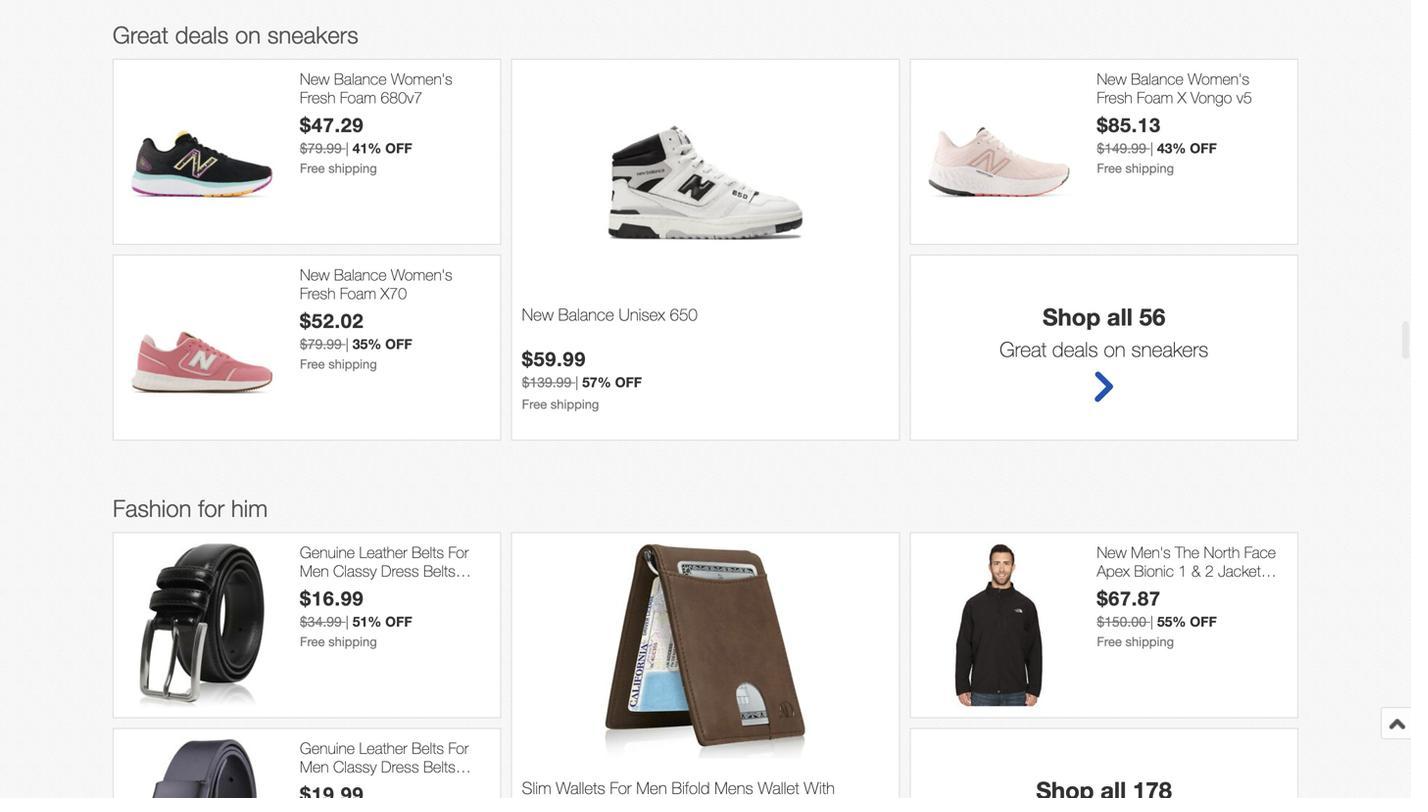 Task type: vqa. For each thing, say whether or not it's contained in the screenshot.
$52.02
yes



Task type: describe. For each thing, give the bounding box(es) containing it.
0 vertical spatial deals
[[175, 21, 229, 48]]

great inside shop all 56 great deals on sneakers
[[1000, 337, 1047, 362]]

balance for $47.29
[[334, 69, 387, 88]]

fashion
[[113, 495, 192, 522]]

fresh for $85.13
[[1097, 88, 1133, 107]]

many for 2nd genuine leather belts for men classy dress belts mens belt many colors & sizes 'link' from the bottom of the page
[[370, 581, 405, 600]]

new balance women's fresh foam 680v7 link
[[300, 69, 491, 107]]

fashion for him
[[113, 495, 268, 522]]

for inside slim wallets for men bifold mens wallet with removable money clip rfid blocking
[[610, 779, 632, 798]]

fresh for $52.02
[[300, 284, 336, 303]]

balance for $85.13
[[1131, 69, 1184, 88]]

shipping inside new balance women's fresh foam 680v7 $47.29 $79.99 | 41% off free shipping
[[328, 161, 377, 176]]

2
[[1205, 562, 1214, 581]]

mens inside slim wallets for men bifold mens wallet with removable money clip rfid blocking
[[715, 779, 753, 798]]

face
[[1244, 543, 1276, 562]]

fresh for $47.29
[[300, 88, 336, 107]]

43%
[[1157, 140, 1186, 156]]

clip
[[656, 799, 683, 799]]

unisex
[[619, 305, 665, 324]]

new balance women's fresh foam x70 $52.02 $79.99 | 35% off free shipping
[[300, 266, 453, 372]]

2 classy from the top
[[333, 758, 377, 777]]

$34.99
[[300, 614, 342, 630]]

$79.99 for $47.29
[[300, 140, 342, 156]]

0 vertical spatial for
[[448, 543, 469, 562]]

free inside $59.99 $139.99 | 57% off free shipping
[[522, 397, 547, 412]]

$52.02
[[300, 309, 364, 333]]

jacket
[[1218, 562, 1261, 581]]

men inside slim wallets for men bifold mens wallet with removable money clip rfid blocking
[[636, 779, 667, 798]]

1 sizes from the top
[[300, 600, 334, 618]]

& for 2nd genuine leather belts for men classy dress belts mens belt many colors & sizes 'link' from the bottom of the page
[[457, 581, 466, 600]]

dress for 2nd genuine leather belts for men classy dress belts mens belt many colors & sizes 'link' from the bottom of the page
[[381, 562, 419, 581]]

medium
[[1137, 581, 1190, 600]]

41%
[[353, 140, 382, 156]]

off inside new balance women's fresh foam x vongo v5 $85.13 $149.99 | 43% off free shipping
[[1190, 140, 1217, 156]]

2 genuine leather belts for men classy dress belts mens belt many colors & sizes link from the top
[[300, 739, 491, 799]]

& inside new men's the north face apex bionic 1 & 2 jacket small medium large xl 2xl
[[1192, 562, 1201, 581]]

$79.99 for $52.02
[[300, 336, 342, 352]]

men for 2nd genuine leather belts for men classy dress belts mens belt many colors & sizes 'link' from the bottom of the page
[[300, 562, 329, 581]]

new for $52.02
[[300, 266, 330, 284]]

genuine for first genuine leather belts for men classy dress belts mens belt many colors & sizes 'link' from the bottom
[[300, 739, 355, 758]]

56
[[1139, 303, 1166, 331]]

free inside $16.99 $34.99 | 51% off free shipping
[[300, 634, 325, 650]]

new balance women's fresh foam x vongo v5 link
[[1097, 69, 1288, 107]]

1 classy from the top
[[333, 562, 377, 581]]

north
[[1204, 543, 1240, 562]]

money
[[604, 799, 652, 799]]

0 horizontal spatial on
[[235, 21, 261, 48]]

foam for $85.13
[[1137, 88, 1173, 107]]

bionic
[[1134, 562, 1174, 581]]

slim
[[522, 779, 551, 798]]

off inside $59.99 $139.99 | 57% off free shipping
[[615, 374, 642, 390]]

0 vertical spatial sneakers
[[267, 21, 358, 48]]

free inside new balance women's fresh foam x vongo v5 $85.13 $149.99 | 43% off free shipping
[[1097, 161, 1122, 176]]

men for first genuine leather belts for men classy dress belts mens belt many colors & sizes 'link' from the bottom
[[300, 758, 329, 777]]

wallets
[[556, 779, 605, 798]]

removable
[[522, 799, 600, 799]]

dress for first genuine leather belts for men classy dress belts mens belt many colors & sizes 'link' from the bottom
[[381, 758, 419, 777]]

| inside the $67.87 $150.00 | 55% off free shipping
[[1150, 614, 1153, 630]]

$47.29
[[300, 113, 364, 137]]

foam for $47.29
[[340, 88, 376, 107]]

new men's the north face apex bionic 1 & 2 jacket small medium large xl 2xl link
[[1097, 543, 1288, 600]]

1 vertical spatial for
[[448, 739, 469, 758]]

$139.99
[[522, 374, 572, 390]]

colors for 2nd genuine leather belts for men classy dress belts mens belt many colors & sizes 'link' from the bottom of the page
[[410, 581, 452, 600]]

mens for 2nd genuine leather belts for men classy dress belts mens belt many colors & sizes 'link' from the bottom of the page
[[300, 581, 336, 600]]

$67.87
[[1097, 587, 1161, 610]]

$59.99 $139.99 | 57% off free shipping
[[522, 347, 642, 412]]

51%
[[353, 614, 382, 630]]

rfid
[[687, 799, 720, 799]]

| inside new balance women's fresh foam x vongo v5 $85.13 $149.99 | 43% off free shipping
[[1150, 140, 1153, 156]]

$16.99 $34.99 | 51% off free shipping
[[300, 587, 412, 650]]

shipping inside $16.99 $34.99 | 51% off free shipping
[[328, 634, 377, 650]]

2xl
[[1256, 581, 1281, 600]]

new for $85.13
[[1097, 69, 1127, 88]]

with
[[804, 779, 835, 798]]

shipping inside new balance women's fresh foam x70 $52.02 $79.99 | 35% off free shipping
[[328, 357, 377, 372]]

free inside new balance women's fresh foam x70 $52.02 $79.99 | 35% off free shipping
[[300, 357, 325, 372]]

off inside the $67.87 $150.00 | 55% off free shipping
[[1190, 614, 1217, 630]]



Task type: locate. For each thing, give the bounding box(es) containing it.
foam inside new balance women's fresh foam x70 $52.02 $79.99 | 35% off free shipping
[[340, 284, 376, 303]]

1 horizontal spatial on
[[1104, 337, 1126, 362]]

him
[[231, 495, 268, 522]]

2 $79.99 from the top
[[300, 336, 342, 352]]

1 horizontal spatial great
[[1000, 337, 1047, 362]]

women's inside new balance women's fresh foam x70 $52.02 $79.99 | 35% off free shipping
[[391, 266, 453, 284]]

1 vertical spatial many
[[370, 777, 405, 796]]

genuine
[[300, 543, 355, 562], [300, 739, 355, 758]]

1 vertical spatial men
[[300, 758, 329, 777]]

2 vertical spatial men
[[636, 779, 667, 798]]

belt
[[341, 581, 365, 600], [341, 777, 365, 796]]

genuine leather belts for men classy dress belts mens belt many colors & sizes link
[[300, 543, 491, 618], [300, 739, 491, 799]]

bifold
[[672, 779, 710, 798]]

new balance women's fresh foam x70 link
[[300, 266, 491, 303]]

0 vertical spatial many
[[370, 581, 405, 600]]

& for first genuine leather belts for men classy dress belts mens belt many colors & sizes 'link' from the bottom
[[457, 777, 466, 796]]

1 vertical spatial genuine leather belts for men classy dress belts mens belt many colors & sizes
[[300, 739, 469, 799]]

shipping
[[328, 161, 377, 176], [1126, 161, 1174, 176], [328, 357, 377, 372], [551, 397, 599, 412], [328, 634, 377, 650], [1126, 634, 1174, 650]]

2 dress from the top
[[381, 758, 419, 777]]

0 vertical spatial men
[[300, 562, 329, 581]]

new up $47.29
[[300, 69, 330, 88]]

1 horizontal spatial deals
[[1053, 337, 1098, 362]]

0 vertical spatial dress
[[381, 562, 419, 581]]

fresh up $52.02 at the top of the page
[[300, 284, 336, 303]]

1 dress from the top
[[381, 562, 419, 581]]

sneakers up $47.29
[[267, 21, 358, 48]]

small
[[1097, 581, 1132, 600]]

new up $52.02 at the top of the page
[[300, 266, 330, 284]]

35%
[[353, 336, 382, 352]]

many for first genuine leather belts for men classy dress belts mens belt many colors & sizes 'link' from the bottom
[[370, 777, 405, 796]]

off inside new balance women's fresh foam x70 $52.02 $79.99 | 35% off free shipping
[[385, 336, 412, 352]]

57%
[[582, 374, 611, 390]]

all
[[1107, 303, 1133, 331]]

0 vertical spatial genuine leather belts for men classy dress belts mens belt many colors & sizes link
[[300, 543, 491, 618]]

off right "55%"
[[1190, 614, 1217, 630]]

slim wallets for men bifold mens wallet with removable money clip rfid blocking link
[[522, 779, 889, 799]]

dress
[[381, 562, 419, 581], [381, 758, 419, 777]]

new up '$85.13'
[[1097, 69, 1127, 88]]

foam
[[340, 88, 376, 107], [1137, 88, 1173, 107], [340, 284, 376, 303]]

$79.99 inside new balance women's fresh foam x70 $52.02 $79.99 | 35% off free shipping
[[300, 336, 342, 352]]

1 vertical spatial deals
[[1053, 337, 1098, 362]]

new up apex
[[1097, 543, 1127, 562]]

sizes
[[300, 600, 334, 618], [300, 796, 334, 799]]

balance inside new balance women's fresh foam x vongo v5 $85.13 $149.99 | 43% off free shipping
[[1131, 69, 1184, 88]]

new men's the north face apex bionic 1 & 2 jacket small medium large xl 2xl
[[1097, 543, 1281, 600]]

0 vertical spatial on
[[235, 21, 261, 48]]

2 sizes from the top
[[300, 796, 334, 799]]

0 vertical spatial colors
[[410, 581, 452, 600]]

free
[[300, 161, 325, 176], [1097, 161, 1122, 176], [300, 357, 325, 372], [522, 397, 547, 412], [300, 634, 325, 650], [1097, 634, 1122, 650]]

balance inside new balance women's fresh foam x70 $52.02 $79.99 | 35% off free shipping
[[334, 266, 387, 284]]

off right the 35%
[[385, 336, 412, 352]]

1 vertical spatial classy
[[333, 758, 377, 777]]

shipping inside new balance women's fresh foam x vongo v5 $85.13 $149.99 | 43% off free shipping
[[1126, 161, 1174, 176]]

men
[[300, 562, 329, 581], [300, 758, 329, 777], [636, 779, 667, 798]]

shop all 56 great deals on sneakers
[[1000, 303, 1209, 362]]

foam inside new balance women's fresh foam 680v7 $47.29 $79.99 | 41% off free shipping
[[340, 88, 376, 107]]

55%
[[1157, 614, 1186, 630]]

blocking
[[725, 799, 784, 799]]

the
[[1175, 543, 1200, 562]]

balance up x
[[1131, 69, 1184, 88]]

deals
[[175, 21, 229, 48], [1053, 337, 1098, 362]]

| left "55%"
[[1150, 614, 1153, 630]]

0 vertical spatial great
[[113, 21, 169, 48]]

| left 51%
[[346, 614, 349, 630]]

free down $150.00 at the bottom of the page
[[1097, 634, 1122, 650]]

new inside new men's the north face apex bionic 1 & 2 jacket small medium large xl 2xl
[[1097, 543, 1127, 562]]

genuine leather belts for men classy dress belts mens belt many colors & sizes for first genuine leather belts for men classy dress belts mens belt many colors & sizes 'link' from the bottom
[[300, 739, 469, 799]]

2 genuine leather belts for men classy dress belts mens belt many colors & sizes from the top
[[300, 739, 469, 799]]

vongo
[[1191, 88, 1232, 107]]

1 horizontal spatial sneakers
[[1131, 337, 1209, 362]]

fresh inside new balance women's fresh foam 680v7 $47.29 $79.99 | 41% off free shipping
[[300, 88, 336, 107]]

v5
[[1237, 88, 1252, 107]]

off right 57%
[[615, 374, 642, 390]]

balance up x70
[[334, 266, 387, 284]]

fresh up $47.29
[[300, 88, 336, 107]]

new up $59.99
[[522, 305, 554, 324]]

2 leather from the top
[[359, 739, 407, 758]]

shipping inside the $67.87 $150.00 | 55% off free shipping
[[1126, 634, 1174, 650]]

&
[[1192, 562, 1201, 581], [457, 581, 466, 600], [457, 777, 466, 796]]

belt for first genuine leather belts for men classy dress belts mens belt many colors & sizes 'link' from the bottom
[[341, 777, 365, 796]]

1 vertical spatial genuine
[[300, 739, 355, 758]]

new for $47.29
[[300, 69, 330, 88]]

for
[[198, 495, 225, 522]]

1 vertical spatial leather
[[359, 739, 407, 758]]

shipping down 51%
[[328, 634, 377, 650]]

women's inside new balance women's fresh foam x vongo v5 $85.13 $149.99 | 43% off free shipping
[[1188, 69, 1250, 88]]

wallet
[[758, 779, 799, 798]]

$67.87 $150.00 | 55% off free shipping
[[1097, 587, 1217, 650]]

women's up x70
[[391, 266, 453, 284]]

0 horizontal spatial great
[[113, 21, 169, 48]]

women's for $47.29
[[391, 69, 453, 88]]

off inside $16.99 $34.99 | 51% off free shipping
[[385, 614, 412, 630]]

genuine leather belts for men classy dress belts mens belt many colors & sizes
[[300, 543, 469, 618], [300, 739, 469, 799]]

shipping down 57%
[[551, 397, 599, 412]]

fresh inside new balance women's fresh foam x vongo v5 $85.13 $149.99 | 43% off free shipping
[[1097, 88, 1133, 107]]

1 genuine from the top
[[300, 543, 355, 562]]

1 vertical spatial great
[[1000, 337, 1047, 362]]

$59.99
[[522, 347, 586, 371]]

1 genuine leather belts for men classy dress belts mens belt many colors & sizes from the top
[[300, 543, 469, 618]]

$150.00
[[1097, 614, 1147, 630]]

great deals on sneakers
[[113, 21, 358, 48]]

free down the $139.99
[[522, 397, 547, 412]]

deals inside shop all 56 great deals on sneakers
[[1053, 337, 1098, 362]]

new balance women's fresh foam 680v7 $47.29 $79.99 | 41% off free shipping
[[300, 69, 453, 176]]

belts
[[412, 543, 444, 562], [423, 562, 456, 581], [412, 739, 444, 758], [423, 758, 456, 777]]

on inside shop all 56 great deals on sneakers
[[1104, 337, 1126, 362]]

0 vertical spatial genuine leather belts for men classy dress belts mens belt many colors & sizes
[[300, 543, 469, 618]]

new inside new balance women's fresh foam 680v7 $47.29 $79.99 | 41% off free shipping
[[300, 69, 330, 88]]

2 vertical spatial for
[[610, 779, 632, 798]]

1 vertical spatial dress
[[381, 758, 419, 777]]

sneakers down 56
[[1131, 337, 1209, 362]]

x
[[1178, 88, 1186, 107]]

mens for first genuine leather belts for men classy dress belts mens belt many colors & sizes 'link' from the bottom
[[300, 777, 336, 796]]

free inside new balance women's fresh foam 680v7 $47.29 $79.99 | 41% off free shipping
[[300, 161, 325, 176]]

0 vertical spatial leather
[[359, 543, 407, 562]]

shipping down the 35%
[[328, 357, 377, 372]]

new inside new balance women's fresh foam x70 $52.02 $79.99 | 35% off free shipping
[[300, 266, 330, 284]]

$85.13
[[1097, 113, 1161, 137]]

many
[[370, 581, 405, 600], [370, 777, 405, 796]]

2 genuine from the top
[[300, 739, 355, 758]]

classy
[[333, 562, 377, 581], [333, 758, 377, 777]]

1 colors from the top
[[410, 581, 452, 600]]

slim wallets for men bifold mens wallet with removable money clip rfid blocking
[[522, 779, 835, 799]]

1 $79.99 from the top
[[300, 140, 342, 156]]

1 vertical spatial on
[[1104, 337, 1126, 362]]

shipping down 43%
[[1126, 161, 1174, 176]]

| inside $59.99 $139.99 | 57% off free shipping
[[575, 374, 578, 390]]

$149.99
[[1097, 140, 1147, 156]]

$79.99 down $47.29
[[300, 140, 342, 156]]

balance
[[334, 69, 387, 88], [1131, 69, 1184, 88], [334, 266, 387, 284], [558, 305, 614, 324]]

1 many from the top
[[370, 581, 405, 600]]

off inside new balance women's fresh foam 680v7 $47.29 $79.99 | 41% off free shipping
[[385, 140, 412, 156]]

0 vertical spatial belt
[[341, 581, 365, 600]]

2 many from the top
[[370, 777, 405, 796]]

$16.99
[[300, 587, 364, 610]]

women's for $52.02
[[391, 266, 453, 284]]

| left 41%
[[346, 140, 349, 156]]

fresh inside new balance women's fresh foam x70 $52.02 $79.99 | 35% off free shipping
[[300, 284, 336, 303]]

women's up vongo
[[1188, 69, 1250, 88]]

$79.99 inside new balance women's fresh foam 680v7 $47.29 $79.99 | 41% off free shipping
[[300, 140, 342, 156]]

0 horizontal spatial deals
[[175, 21, 229, 48]]

mens
[[300, 581, 336, 600], [300, 777, 336, 796], [715, 779, 753, 798]]

free inside the $67.87 $150.00 | 55% off free shipping
[[1097, 634, 1122, 650]]

balance inside new balance women's fresh foam 680v7 $47.29 $79.99 | 41% off free shipping
[[334, 69, 387, 88]]

| inside new balance women's fresh foam 680v7 $47.29 $79.99 | 41% off free shipping
[[346, 140, 349, 156]]

foam for $52.02
[[340, 284, 376, 303]]

| inside $16.99 $34.99 | 51% off free shipping
[[346, 614, 349, 630]]

0 horizontal spatial sneakers
[[267, 21, 358, 48]]

off right 41%
[[385, 140, 412, 156]]

genuine for 2nd genuine leather belts for men classy dress belts mens belt many colors & sizes 'link' from the bottom of the page
[[300, 543, 355, 562]]

colors for first genuine leather belts for men classy dress belts mens belt many colors & sizes 'link' from the bottom
[[410, 777, 452, 796]]

sneakers inside shop all 56 great deals on sneakers
[[1131, 337, 1209, 362]]

| left 57%
[[575, 374, 578, 390]]

free down $34.99
[[300, 634, 325, 650]]

$79.99
[[300, 140, 342, 156], [300, 336, 342, 352]]

new balance unisex 650 link
[[522, 305, 889, 347]]

new
[[300, 69, 330, 88], [1097, 69, 1127, 88], [300, 266, 330, 284], [522, 305, 554, 324], [1097, 543, 1127, 562]]

genuine leather belts for men classy dress belts mens belt many colors & sizes for 2nd genuine leather belts for men classy dress belts mens belt many colors & sizes 'link' from the bottom of the page
[[300, 543, 469, 618]]

new inside new balance women's fresh foam x vongo v5 $85.13 $149.99 | 43% off free shipping
[[1097, 69, 1127, 88]]

2 colors from the top
[[410, 777, 452, 796]]

shipping down "55%"
[[1126, 634, 1174, 650]]

women's inside new balance women's fresh foam 680v7 $47.29 $79.99 | 41% off free shipping
[[391, 69, 453, 88]]

| left 43%
[[1150, 140, 1153, 156]]

0 vertical spatial $79.99
[[300, 140, 342, 156]]

balance up 680v7
[[334, 69, 387, 88]]

shop
[[1043, 303, 1101, 331]]

women's up 680v7
[[391, 69, 453, 88]]

xl
[[1235, 581, 1251, 600]]

680v7
[[381, 88, 422, 107]]

1 vertical spatial belt
[[341, 777, 365, 796]]

1 vertical spatial genuine leather belts for men classy dress belts mens belt many colors & sizes link
[[300, 739, 491, 799]]

foam inside new balance women's fresh foam x vongo v5 $85.13 $149.99 | 43% off free shipping
[[1137, 88, 1173, 107]]

free down $149.99
[[1097, 161, 1122, 176]]

| left the 35%
[[346, 336, 349, 352]]

foam left x70
[[340, 284, 376, 303]]

sneakers
[[267, 21, 358, 48], [1131, 337, 1209, 362]]

great
[[113, 21, 169, 48], [1000, 337, 1047, 362]]

0 vertical spatial classy
[[333, 562, 377, 581]]

1 leather from the top
[[359, 543, 407, 562]]

new balance women's fresh foam x vongo v5 $85.13 $149.99 | 43% off free shipping
[[1097, 69, 1252, 176]]

colors
[[410, 581, 452, 600], [410, 777, 452, 796]]

fresh
[[300, 88, 336, 107], [1097, 88, 1133, 107], [300, 284, 336, 303]]

women's for vongo
[[1188, 69, 1250, 88]]

free down $47.29
[[300, 161, 325, 176]]

0 vertical spatial genuine
[[300, 543, 355, 562]]

for
[[448, 543, 469, 562], [448, 739, 469, 758], [610, 779, 632, 798]]

balance for $52.02
[[334, 266, 387, 284]]

foam up $47.29
[[340, 88, 376, 107]]

apex
[[1097, 562, 1130, 581]]

off right 43%
[[1190, 140, 1217, 156]]

1 vertical spatial sizes
[[300, 796, 334, 799]]

men's
[[1131, 543, 1171, 562]]

1 genuine leather belts for men classy dress belts mens belt many colors & sizes link from the top
[[300, 543, 491, 618]]

on
[[235, 21, 261, 48], [1104, 337, 1126, 362]]

free down $52.02 at the top of the page
[[300, 357, 325, 372]]

1 vertical spatial colors
[[410, 777, 452, 796]]

1
[[1178, 562, 1187, 581]]

balance up $59.99
[[558, 305, 614, 324]]

0 vertical spatial sizes
[[300, 600, 334, 618]]

fresh up '$85.13'
[[1097, 88, 1133, 107]]

foam left x
[[1137, 88, 1173, 107]]

$79.99 down $52.02 at the top of the page
[[300, 336, 342, 352]]

large
[[1194, 581, 1230, 600]]

1 vertical spatial $79.99
[[300, 336, 342, 352]]

shipping down 41%
[[328, 161, 377, 176]]

new balance unisex 650
[[522, 305, 698, 324]]

| inside new balance women's fresh foam x70 $52.02 $79.99 | 35% off free shipping
[[346, 336, 349, 352]]

leather
[[359, 543, 407, 562], [359, 739, 407, 758]]

off right 51%
[[385, 614, 412, 630]]

1 vertical spatial sneakers
[[1131, 337, 1209, 362]]

women's
[[391, 69, 453, 88], [1188, 69, 1250, 88], [391, 266, 453, 284]]

x70
[[381, 284, 407, 303]]

650
[[670, 305, 698, 324]]

belt for 2nd genuine leather belts for men classy dress belts mens belt many colors & sizes 'link' from the bottom of the page
[[341, 581, 365, 600]]

|
[[346, 140, 349, 156], [1150, 140, 1153, 156], [346, 336, 349, 352], [575, 374, 578, 390], [346, 614, 349, 630], [1150, 614, 1153, 630]]

off
[[385, 140, 412, 156], [1190, 140, 1217, 156], [385, 336, 412, 352], [615, 374, 642, 390], [385, 614, 412, 630], [1190, 614, 1217, 630]]

2 belt from the top
[[341, 777, 365, 796]]

shipping inside $59.99 $139.99 | 57% off free shipping
[[551, 397, 599, 412]]

1 belt from the top
[[341, 581, 365, 600]]



